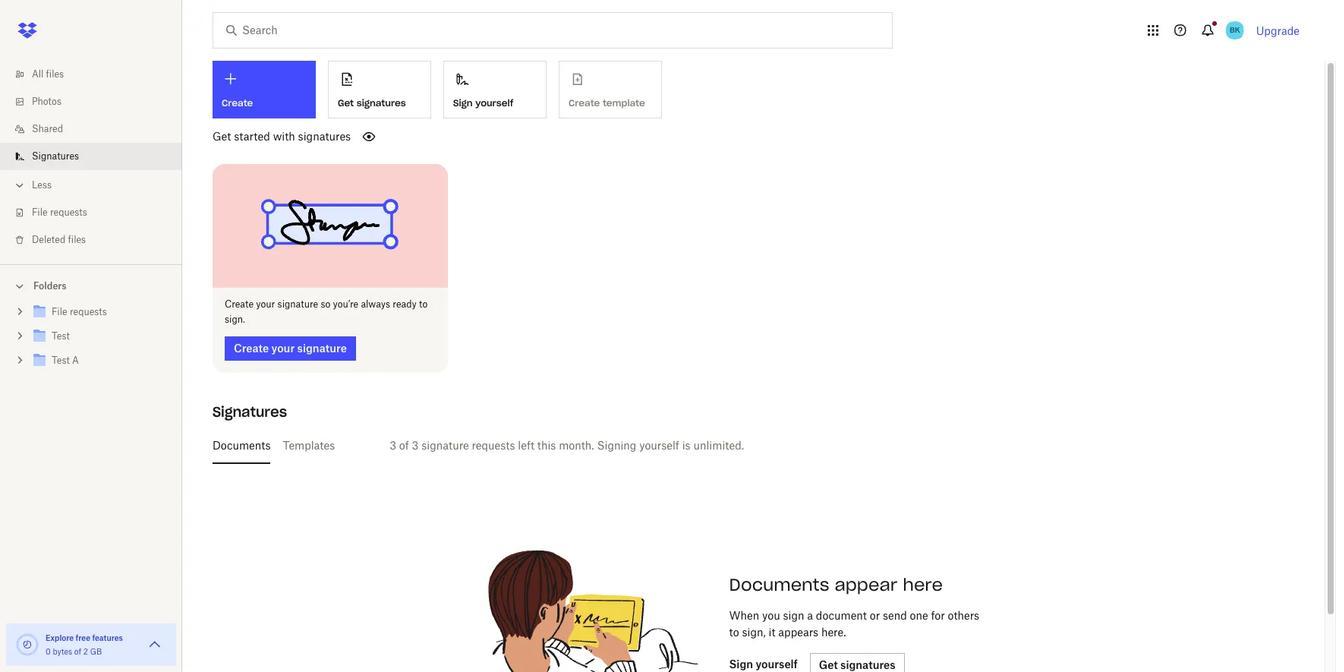 Task type: describe. For each thing, give the bounding box(es) containing it.
here
[[903, 574, 943, 595]]

folders
[[33, 280, 66, 292]]

when you sign a document or send one for others to sign, it appears here.
[[729, 609, 980, 638]]

a
[[807, 609, 813, 622]]

files for all files
[[46, 68, 64, 80]]

0
[[46, 647, 51, 656]]

upgrade
[[1257, 24, 1300, 37]]

bk button
[[1223, 18, 1247, 43]]

send
[[883, 609, 907, 622]]

to inside create your signature so you're always ready to sign.
[[419, 298, 428, 309]]

signatures inside list item
[[32, 150, 79, 162]]

sign yourself inside button
[[453, 97, 514, 108]]

appear
[[835, 574, 898, 595]]

unlimited.
[[694, 439, 744, 451]]

0 vertical spatial sign
[[453, 97, 473, 108]]

dropbox image
[[12, 15, 43, 46]]

one
[[910, 609, 929, 622]]

1 horizontal spatial sign yourself button
[[729, 656, 798, 672]]

1 horizontal spatial sign yourself
[[729, 658, 798, 671]]

explore
[[46, 633, 74, 642]]

1 horizontal spatial signatures
[[357, 97, 406, 108]]

list containing all files
[[0, 52, 182, 264]]

2 vertical spatial get
[[819, 658, 838, 671]]

all files link
[[12, 61, 182, 88]]

always
[[361, 298, 390, 309]]

2 vertical spatial signatures
[[841, 658, 896, 671]]

your for create your signature
[[272, 341, 295, 354]]

create your signature
[[234, 341, 347, 354]]

folders button
[[0, 274, 182, 297]]

quota usage element
[[15, 633, 39, 657]]

a
[[72, 355, 79, 366]]

0 vertical spatial requests
[[50, 207, 87, 218]]

2 3 from the left
[[412, 439, 419, 451]]

create for create your signature
[[234, 341, 269, 354]]

appears
[[779, 625, 819, 638]]

2 vertical spatial requests
[[472, 439, 515, 451]]

shared link
[[12, 115, 182, 143]]

deleted files
[[32, 234, 86, 245]]

2
[[83, 647, 88, 656]]

create for create your signature so you're always ready to sign.
[[225, 298, 254, 309]]

signature for create your signature so you're always ready to sign.
[[278, 298, 318, 309]]

or
[[870, 609, 880, 622]]

test a
[[52, 355, 79, 366]]

signing
[[597, 439, 637, 451]]

2 vertical spatial yourself
[[756, 658, 798, 671]]

free
[[76, 633, 90, 642]]

this
[[538, 439, 556, 451]]

test a link
[[30, 351, 170, 371]]

is
[[682, 439, 691, 451]]

documents tab
[[213, 427, 271, 464]]

0 vertical spatial file requests link
[[12, 199, 182, 226]]

create your signature button
[[225, 336, 356, 360]]

0 horizontal spatial get signatures button
[[328, 61, 431, 118]]

bk
[[1230, 25, 1240, 35]]

others
[[948, 609, 980, 622]]

tab list containing documents
[[213, 427, 1283, 464]]

document
[[816, 609, 867, 622]]

features
[[92, 633, 123, 642]]

shared
[[32, 123, 63, 134]]

get started with signatures
[[213, 130, 351, 143]]

you
[[762, 609, 780, 622]]

here.
[[822, 625, 846, 638]]

0 vertical spatial file requests
[[32, 207, 87, 218]]

test for test
[[52, 330, 70, 342]]

photos link
[[12, 88, 182, 115]]

1 vertical spatial sign
[[729, 658, 753, 671]]

with
[[273, 130, 295, 143]]



Task type: vqa. For each thing, say whether or not it's contained in the screenshot.
DOCUMENTS within TAB LIST
yes



Task type: locate. For each thing, give the bounding box(es) containing it.
files for deleted files
[[68, 234, 86, 245]]

1 horizontal spatial sign
[[729, 658, 753, 671]]

signatures
[[357, 97, 406, 108], [298, 130, 351, 143], [841, 658, 896, 671]]

1 vertical spatial to
[[729, 625, 739, 638]]

0 vertical spatial create
[[222, 97, 253, 109]]

signature for create your signature
[[297, 341, 347, 354]]

0 vertical spatial sign yourself button
[[443, 61, 547, 118]]

signature inside create your signature button
[[297, 341, 347, 354]]

test
[[52, 330, 70, 342], [52, 355, 70, 366]]

test for test a
[[52, 355, 70, 366]]

of
[[399, 439, 409, 451], [74, 647, 81, 656]]

test up test a
[[52, 330, 70, 342]]

it
[[769, 625, 776, 638]]

left
[[518, 439, 535, 451]]

create your signature so you're always ready to sign.
[[225, 298, 428, 325]]

get left started
[[213, 130, 231, 143]]

file down folders
[[52, 306, 67, 317]]

documents left templates
[[213, 439, 271, 451]]

0 vertical spatial signatures
[[357, 97, 406, 108]]

gb
[[90, 647, 102, 656]]

0 horizontal spatial get
[[213, 130, 231, 143]]

0 horizontal spatial signatures
[[298, 130, 351, 143]]

1 vertical spatial signatures
[[213, 403, 287, 420]]

all
[[32, 68, 44, 80]]

test left a
[[52, 355, 70, 366]]

1 vertical spatial sign yourself button
[[729, 656, 798, 672]]

0 horizontal spatial of
[[74, 647, 81, 656]]

2 horizontal spatial signatures
[[841, 658, 896, 671]]

0 horizontal spatial sign yourself
[[453, 97, 514, 108]]

0 vertical spatial sign yourself
[[453, 97, 514, 108]]

signatures
[[32, 150, 79, 162], [213, 403, 287, 420]]

0 horizontal spatial files
[[46, 68, 64, 80]]

create up sign.
[[225, 298, 254, 309]]

your up the create your signature
[[256, 298, 275, 309]]

sign
[[783, 609, 805, 622]]

documents for documents
[[213, 439, 271, 451]]

documents
[[213, 439, 271, 451], [729, 574, 830, 595]]

1 3 from the left
[[390, 439, 396, 451]]

when
[[729, 609, 760, 622]]

1 vertical spatial file requests link
[[30, 302, 170, 323]]

1 vertical spatial signature
[[297, 341, 347, 354]]

bytes
[[53, 647, 72, 656]]

your
[[256, 298, 275, 309], [272, 341, 295, 354]]

0 vertical spatial get
[[338, 97, 354, 108]]

create for create
[[222, 97, 253, 109]]

get up get started with signatures
[[338, 97, 354, 108]]

1 horizontal spatial file
[[52, 306, 67, 317]]

0 vertical spatial your
[[256, 298, 275, 309]]

of inside explore free features 0 bytes of 2 gb
[[74, 647, 81, 656]]

2 test from the top
[[52, 355, 70, 366]]

1 vertical spatial get
[[213, 130, 231, 143]]

create inside create your signature so you're always ready to sign.
[[225, 298, 254, 309]]

0 horizontal spatial file
[[32, 207, 48, 218]]

create button
[[213, 61, 316, 118]]

1 horizontal spatial get signatures button
[[810, 653, 905, 672]]

1 horizontal spatial get
[[338, 97, 354, 108]]

3 of 3 signature requests left this month. signing yourself is unlimited.
[[390, 439, 744, 451]]

1 horizontal spatial signatures
[[213, 403, 287, 420]]

sign yourself
[[453, 97, 514, 108], [729, 658, 798, 671]]

get
[[338, 97, 354, 108], [213, 130, 231, 143], [819, 658, 838, 671]]

started
[[234, 130, 270, 143]]

0 horizontal spatial sign
[[453, 97, 473, 108]]

less
[[32, 179, 52, 191]]

tab list
[[213, 427, 1283, 464]]

get down here.
[[819, 658, 838, 671]]

1 vertical spatial file requests
[[52, 306, 107, 317]]

signatures list item
[[0, 143, 182, 170]]

1 horizontal spatial files
[[68, 234, 86, 245]]

0 horizontal spatial yourself
[[476, 97, 514, 108]]

file requests link up test link
[[30, 302, 170, 323]]

of inside tab list
[[399, 439, 409, 451]]

1 horizontal spatial to
[[729, 625, 739, 638]]

1 vertical spatial documents
[[729, 574, 830, 595]]

deleted
[[32, 234, 66, 245]]

your down create your signature so you're always ready to sign.
[[272, 341, 295, 354]]

ready
[[393, 298, 417, 309]]

create inside button
[[234, 341, 269, 354]]

0 vertical spatial files
[[46, 68, 64, 80]]

1 vertical spatial files
[[68, 234, 86, 245]]

month.
[[559, 439, 594, 451]]

documents for documents appear here
[[729, 574, 830, 595]]

1 horizontal spatial documents
[[729, 574, 830, 595]]

requests left left
[[472, 439, 515, 451]]

documents inside tab list
[[213, 439, 271, 451]]

sign,
[[742, 625, 766, 638]]

all files
[[32, 68, 64, 80]]

0 vertical spatial get signatures
[[338, 97, 406, 108]]

0 vertical spatial file
[[32, 207, 48, 218]]

file requests
[[32, 207, 87, 218], [52, 306, 107, 317]]

2 vertical spatial signature
[[422, 439, 469, 451]]

0 vertical spatial yourself
[[476, 97, 514, 108]]

file down less
[[32, 207, 48, 218]]

1 horizontal spatial 3
[[412, 439, 419, 451]]

create
[[222, 97, 253, 109], [225, 298, 254, 309], [234, 341, 269, 354]]

explore free features 0 bytes of 2 gb
[[46, 633, 123, 656]]

your for create your signature so you're always ready to sign.
[[256, 298, 275, 309]]

0 horizontal spatial to
[[419, 298, 428, 309]]

get signatures button
[[328, 61, 431, 118], [810, 653, 905, 672]]

your inside create your signature so you're always ready to sign.
[[256, 298, 275, 309]]

to right ready
[[419, 298, 428, 309]]

file
[[32, 207, 48, 218], [52, 306, 67, 317]]

1 vertical spatial signatures
[[298, 130, 351, 143]]

signatures up documents tab
[[213, 403, 287, 420]]

1 horizontal spatial of
[[399, 439, 409, 451]]

0 vertical spatial signatures
[[32, 150, 79, 162]]

to inside when you sign a document or send one for others to sign, it appears here.
[[729, 625, 739, 638]]

0 vertical spatial get signatures button
[[328, 61, 431, 118]]

photos
[[32, 96, 61, 107]]

file requests up deleted files
[[32, 207, 87, 218]]

your inside button
[[272, 341, 295, 354]]

1 vertical spatial yourself
[[640, 439, 680, 451]]

file requests down folders button
[[52, 306, 107, 317]]

0 vertical spatial to
[[419, 298, 428, 309]]

1 test from the top
[[52, 330, 70, 342]]

get signatures
[[338, 97, 406, 108], [819, 658, 896, 671]]

upgrade link
[[1257, 24, 1300, 37]]

2 horizontal spatial get
[[819, 658, 838, 671]]

test link
[[30, 327, 170, 347]]

files
[[46, 68, 64, 80], [68, 234, 86, 245]]

0 vertical spatial of
[[399, 439, 409, 451]]

0 vertical spatial signature
[[278, 298, 318, 309]]

1 horizontal spatial get signatures
[[819, 658, 896, 671]]

Search in folder "Dropbox" text field
[[242, 22, 861, 39]]

group containing file requests
[[0, 297, 182, 384]]

signature inside create your signature so you're always ready to sign.
[[278, 298, 318, 309]]

requests
[[50, 207, 87, 218], [70, 306, 107, 317], [472, 439, 515, 451]]

0 vertical spatial documents
[[213, 439, 271, 451]]

to down when
[[729, 625, 739, 638]]

sign yourself button
[[443, 61, 547, 118], [729, 656, 798, 672]]

requests down folders button
[[70, 306, 107, 317]]

deleted files link
[[12, 226, 182, 254]]

1 vertical spatial requests
[[70, 306, 107, 317]]

1 vertical spatial get signatures
[[819, 658, 896, 671]]

so
[[321, 298, 331, 309]]

1 vertical spatial get signatures button
[[810, 653, 905, 672]]

1 vertical spatial sign yourself
[[729, 658, 798, 671]]

for
[[931, 609, 945, 622]]

templates
[[283, 439, 335, 451]]

1 vertical spatial create
[[225, 298, 254, 309]]

file requests link inside group
[[30, 302, 170, 323]]

templates tab
[[283, 427, 335, 464]]

file requests link up deleted files
[[12, 199, 182, 226]]

2 vertical spatial create
[[234, 341, 269, 354]]

0 horizontal spatial 3
[[390, 439, 396, 451]]

3
[[390, 439, 396, 451], [412, 439, 419, 451]]

list
[[0, 52, 182, 264]]

you're
[[333, 298, 359, 309]]

1 vertical spatial test
[[52, 355, 70, 366]]

2 horizontal spatial yourself
[[756, 658, 798, 671]]

0 horizontal spatial signatures
[[32, 150, 79, 162]]

less image
[[12, 178, 27, 193]]

files right all
[[46, 68, 64, 80]]

0 horizontal spatial get signatures
[[338, 97, 406, 108]]

0 horizontal spatial sign yourself button
[[443, 61, 547, 118]]

documents up you
[[729, 574, 830, 595]]

sign.
[[225, 313, 245, 325]]

1 vertical spatial file
[[52, 306, 67, 317]]

group
[[0, 297, 182, 384]]

1 vertical spatial your
[[272, 341, 295, 354]]

create up started
[[222, 97, 253, 109]]

to
[[419, 298, 428, 309], [729, 625, 739, 638]]

0 horizontal spatial documents
[[213, 439, 271, 451]]

signatures down shared
[[32, 150, 79, 162]]

1 vertical spatial of
[[74, 647, 81, 656]]

1 horizontal spatial yourself
[[640, 439, 680, 451]]

documents appear here
[[729, 574, 943, 595]]

file requests link
[[12, 199, 182, 226], [30, 302, 170, 323]]

yourself inside tab list
[[640, 439, 680, 451]]

yourself
[[476, 97, 514, 108], [640, 439, 680, 451], [756, 658, 798, 671]]

signatures link
[[12, 143, 182, 170]]

requests up deleted files
[[50, 207, 87, 218]]

signature
[[278, 298, 318, 309], [297, 341, 347, 354], [422, 439, 469, 451]]

create inside dropdown button
[[222, 97, 253, 109]]

create down sign.
[[234, 341, 269, 354]]

sign
[[453, 97, 473, 108], [729, 658, 753, 671]]

files right deleted
[[68, 234, 86, 245]]

0 vertical spatial test
[[52, 330, 70, 342]]



